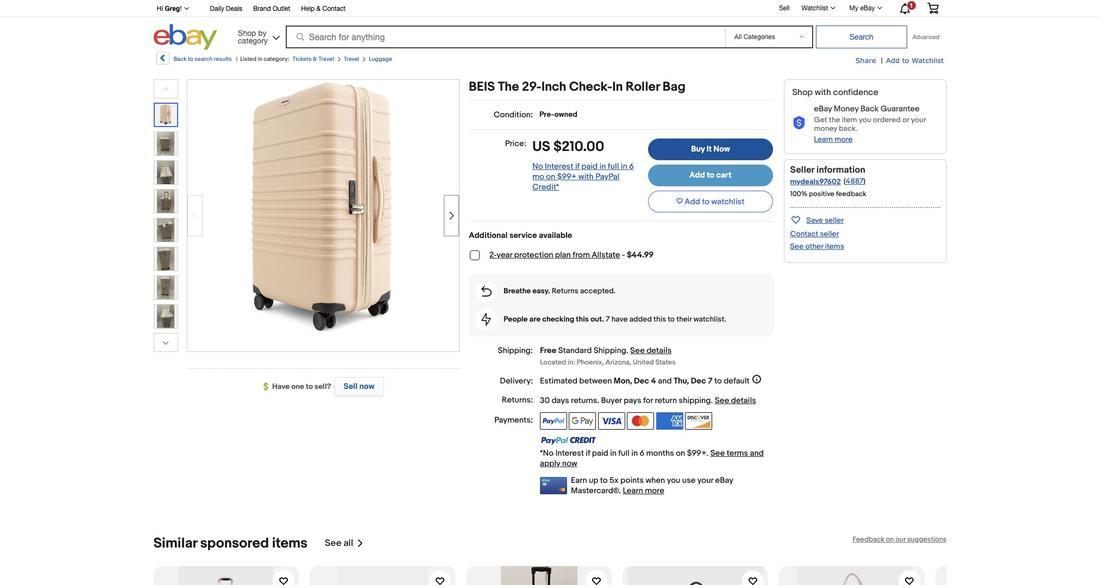 Task type: locate. For each thing, give the bounding box(es) containing it.
1 horizontal spatial 7
[[708, 376, 713, 386]]

1 vertical spatial back
[[861, 104, 879, 114]]

0 horizontal spatial 7
[[606, 315, 610, 324]]

0 vertical spatial learn
[[815, 135, 834, 144]]

1 horizontal spatial |
[[882, 56, 884, 65]]

add
[[887, 56, 900, 65], [690, 170, 706, 181], [685, 197, 701, 207]]

people are checking this out. 7 have added this to their watchlist.
[[504, 315, 727, 324]]

1 vertical spatial more
[[646, 486, 665, 496]]

now inside see terms and apply now
[[563, 459, 578, 469]]

2 horizontal spatial ebay
[[861, 4, 876, 12]]

have
[[272, 382, 290, 391]]

1 vertical spatial paid
[[593, 448, 609, 459]]

people
[[504, 315, 528, 324]]

shipping:
[[498, 346, 533, 356]]

add right 'share'
[[887, 56, 900, 65]]

0 vertical spatial learn more link
[[815, 135, 853, 144]]

6 left months
[[640, 448, 645, 459]]

0 horizontal spatial details
[[647, 346, 672, 356]]

watchlist
[[802, 4, 829, 12], [912, 56, 945, 65]]

0 horizontal spatial travel
[[319, 55, 334, 63]]

contact inside contact seller see other items
[[791, 229, 819, 239]]

our
[[896, 535, 906, 544]]

1 vertical spatial &
[[313, 55, 317, 63]]

ebay down terms
[[716, 475, 734, 486]]

0 vertical spatial seller
[[825, 216, 844, 225]]

picture 2 of 15 image
[[154, 132, 178, 155]]

0 vertical spatial shop
[[238, 29, 256, 37]]

1 horizontal spatial 6
[[640, 448, 645, 459]]

1 horizontal spatial dec
[[691, 376, 707, 386]]

1 horizontal spatial if
[[586, 448, 591, 459]]

arizona,
[[606, 358, 632, 367]]

in
[[258, 55, 263, 63], [600, 161, 606, 172], [621, 161, 628, 172], [611, 448, 617, 459], [632, 448, 638, 459]]

interest inside no interest if paid in full in 6 mo on $99+ with paypal credit*
[[545, 161, 574, 172]]

on left $99+. at the bottom of the page
[[676, 448, 686, 459]]

you left use
[[667, 475, 681, 486]]

items right other
[[826, 242, 845, 251]]

sell left watchlist link at right
[[780, 4, 790, 12]]

picture 1 of 15 image
[[155, 104, 177, 126]]

. up arizona,
[[627, 346, 629, 356]]

0 horizontal spatial learn
[[623, 486, 644, 496]]

this left out.
[[576, 315, 589, 324]]

if down $210.00
[[576, 161, 580, 172]]

1 horizontal spatial items
[[826, 242, 845, 251]]

if for *no
[[586, 448, 591, 459]]

shop
[[238, 29, 256, 37], [793, 88, 813, 98]]

travel left luggage link
[[344, 55, 359, 63]]

0 horizontal spatial on
[[546, 172, 556, 182]]

full inside no interest if paid in full in 6 mo on $99+ with paypal credit*
[[608, 161, 619, 172]]

with details__icon image left people
[[482, 313, 492, 326]]

details down default
[[732, 396, 757, 406]]

1 horizontal spatial sell
[[780, 4, 790, 12]]

to down advanced link on the right top of the page
[[903, 56, 910, 65]]

29-
[[522, 79, 542, 95]]

your right use
[[698, 475, 714, 486]]

1 horizontal spatial shop
[[793, 88, 813, 98]]

now up 'earn'
[[563, 459, 578, 469]]

one
[[292, 382, 304, 391]]

service
[[510, 231, 537, 241]]

& inside "link"
[[317, 5, 321, 13]]

2 dec from the left
[[691, 376, 707, 386]]

2 travel from the left
[[344, 55, 359, 63]]

1 dec from the left
[[634, 376, 650, 386]]

1 horizontal spatial this
[[654, 315, 667, 324]]

0 horizontal spatial contact
[[323, 5, 346, 13]]

0 vertical spatial &
[[317, 5, 321, 13]]

american express image
[[657, 412, 684, 430]]

seller
[[825, 216, 844, 225], [821, 229, 840, 239]]

see details link down default
[[715, 396, 757, 406]]

0 vertical spatial sell
[[780, 4, 790, 12]]

watchlist.
[[694, 315, 727, 324]]

0 horizontal spatial now
[[360, 382, 375, 392]]

luggage link
[[369, 55, 393, 63]]

0 horizontal spatial see details link
[[631, 346, 672, 356]]

0 vertical spatial with
[[815, 88, 832, 98]]

interest down paypal credit image
[[556, 448, 584, 459]]

1 horizontal spatial you
[[860, 115, 872, 124]]

on inside no interest if paid in full in 6 mo on $99+ with paypal credit*
[[546, 172, 556, 182]]

see left terms
[[711, 448, 725, 459]]

100%
[[791, 190, 808, 198]]

0 vertical spatial 6
[[630, 161, 634, 172]]

1 vertical spatial full
[[619, 448, 630, 459]]

you inside earn up to 5x points when you use your ebay mastercard®.
[[667, 475, 681, 486]]

1 vertical spatial ebay
[[815, 104, 833, 114]]

estimated between mon, dec 4 and thu, dec 7 to default
[[540, 376, 750, 386]]

feedback
[[837, 190, 867, 198]]

other
[[806, 242, 824, 251]]

contact up other
[[791, 229, 819, 239]]

0 vertical spatial with details__icon image
[[793, 116, 806, 130]]

7 up shipping
[[708, 376, 713, 386]]

items left the see all text box
[[272, 535, 308, 552]]

0 horizontal spatial with
[[579, 172, 594, 182]]

0 vertical spatial watchlist
[[802, 4, 829, 12]]

1 vertical spatial now
[[563, 459, 578, 469]]

have
[[612, 315, 628, 324]]

2 vertical spatial ebay
[[716, 475, 734, 486]]

paid up up
[[593, 448, 609, 459]]

to left search
[[188, 55, 193, 63]]

in left months
[[632, 448, 638, 459]]

1 vertical spatial learn
[[623, 486, 644, 496]]

seller down save seller
[[821, 229, 840, 239]]

see up united
[[631, 346, 645, 356]]

1 horizontal spatial back
[[861, 104, 879, 114]]

details up states
[[647, 346, 672, 356]]

phoenix,
[[577, 358, 605, 367]]

1 vertical spatial learn more link
[[623, 486, 665, 496]]

1 horizontal spatial details
[[732, 396, 757, 406]]

shop with confidence
[[793, 88, 879, 98]]

add to cart link
[[649, 165, 774, 186]]

0 vertical spatial contact
[[323, 5, 346, 13]]

.
[[627, 346, 629, 356], [598, 396, 600, 406], [711, 396, 713, 406]]

learn inside us $210.00 main content
[[623, 486, 644, 496]]

allstate
[[592, 250, 621, 260]]

ebay right my
[[861, 4, 876, 12]]

more inside us $210.00 main content
[[646, 486, 665, 496]]

6 inside no interest if paid in full in 6 mo on $99+ with paypal credit*
[[630, 161, 634, 172]]

account navigation
[[151, 0, 947, 17]]

0 vertical spatial see details link
[[631, 346, 672, 356]]

sell right 'sell?'
[[344, 382, 358, 392]]

0 vertical spatial paid
[[582, 161, 598, 172]]

4
[[652, 376, 657, 386]]

see details link up united
[[631, 346, 672, 356]]

states
[[656, 358, 676, 367]]

& for travel
[[313, 55, 317, 63]]

on
[[546, 172, 556, 182], [676, 448, 686, 459], [887, 535, 895, 544]]

my
[[850, 4, 859, 12]]

0 horizontal spatial sell
[[344, 382, 358, 392]]

0 vertical spatial items
[[826, 242, 845, 251]]

add down buy
[[690, 170, 706, 181]]

0 horizontal spatial back
[[174, 55, 187, 63]]

your inside ebay money back guarantee get the item you ordered or your money back. learn more
[[912, 115, 927, 124]]

out.
[[591, 315, 605, 324]]

(
[[844, 177, 846, 186]]

1 vertical spatial seller
[[821, 229, 840, 239]]

add inside share | add to watchlist
[[887, 56, 900, 65]]

picture 3 of 15 image
[[154, 161, 178, 184]]

1 horizontal spatial contact
[[791, 229, 819, 239]]

seller inside contact seller see other items
[[821, 229, 840, 239]]

1 vertical spatial 6
[[640, 448, 645, 459]]

full up points
[[619, 448, 630, 459]]

1 vertical spatial sell
[[344, 382, 358, 392]]

0 vertical spatial and
[[659, 376, 672, 386]]

returns
[[552, 287, 579, 296]]

in down $210.00
[[600, 161, 606, 172]]

!
[[180, 5, 182, 13]]

. up discover image
[[711, 396, 713, 406]]

to left default
[[715, 376, 722, 386]]

and inside see terms and apply now
[[751, 448, 764, 459]]

1 vertical spatial with details__icon image
[[481, 286, 492, 297]]

|
[[236, 55, 238, 63], [882, 56, 884, 65]]

6 right paypal
[[630, 161, 634, 172]]

back up ordered
[[861, 104, 879, 114]]

save seller
[[807, 216, 844, 225]]

help & contact link
[[301, 3, 346, 15]]

with details__icon image left get
[[793, 116, 806, 130]]

back left search
[[174, 55, 187, 63]]

full right the "$99+"
[[608, 161, 619, 172]]

seller right save
[[825, 216, 844, 225]]

0 horizontal spatial your
[[698, 475, 714, 486]]

0 vertical spatial now
[[360, 382, 375, 392]]

1 vertical spatial if
[[586, 448, 591, 459]]

listed
[[240, 55, 257, 63]]

if inside no interest if paid in full in 6 mo on $99+ with paypal credit*
[[576, 161, 580, 172]]

& right help
[[317, 5, 321, 13]]

seller for contact
[[821, 229, 840, 239]]

brand
[[253, 5, 271, 13]]

now right 'sell?'
[[360, 382, 375, 392]]

more down back.
[[835, 135, 853, 144]]

us $210.00 main content
[[469, 79, 775, 496]]

1 vertical spatial your
[[698, 475, 714, 486]]

1 vertical spatial contact
[[791, 229, 819, 239]]

ebay
[[861, 4, 876, 12], [815, 104, 833, 114], [716, 475, 734, 486]]

1 horizontal spatial .
[[627, 346, 629, 356]]

1 vertical spatial items
[[272, 535, 308, 552]]

to left watchlist on the right of the page
[[703, 197, 710, 207]]

check-
[[570, 79, 613, 95]]

if
[[576, 161, 580, 172], [586, 448, 591, 459]]

available
[[539, 231, 573, 241]]

to left the 5x
[[601, 475, 608, 486]]

travel
[[319, 55, 334, 63], [344, 55, 359, 63]]

see down default
[[715, 396, 730, 406]]

with up get
[[815, 88, 832, 98]]

year
[[497, 250, 513, 260]]

the
[[830, 115, 841, 124]]

1 horizontal spatial your
[[912, 115, 927, 124]]

contact inside help & contact "link"
[[323, 5, 346, 13]]

1 vertical spatial add
[[690, 170, 706, 181]]

dec left 4
[[634, 376, 650, 386]]

None submit
[[817, 26, 908, 48]]

add to watchlist link
[[887, 55, 945, 66]]

2 horizontal spatial .
[[711, 396, 713, 406]]

paypal image
[[540, 412, 568, 430]]

ebay up get
[[815, 104, 833, 114]]

items
[[826, 242, 845, 251], [272, 535, 308, 552]]

if down paypal credit image
[[586, 448, 591, 459]]

1 horizontal spatial and
[[751, 448, 764, 459]]

beis the 29-inch check-in roller bag - picture 1 of 15 image
[[233, 79, 413, 350]]

category:
[[264, 55, 290, 63]]

with right the "$99+"
[[579, 172, 594, 182]]

added
[[630, 315, 652, 324]]

0 vertical spatial full
[[608, 161, 619, 172]]

beis the 29-inch check-in roller bag
[[469, 79, 686, 95]]

days
[[552, 396, 570, 406]]

it
[[707, 144, 712, 154]]

shop by category banner
[[151, 0, 947, 53]]

travel right tickets
[[319, 55, 334, 63]]

you inside ebay money back guarantee get the item you ordered or your money back. learn more
[[860, 115, 872, 124]]

learn right the 5x
[[623, 486, 644, 496]]

0 horizontal spatial you
[[667, 475, 681, 486]]

0 vertical spatial details
[[647, 346, 672, 356]]

1 vertical spatial on
[[676, 448, 686, 459]]

2 vertical spatial with details__icon image
[[482, 313, 492, 326]]

are
[[530, 315, 541, 324]]

greg
[[165, 5, 180, 13]]

0 horizontal spatial more
[[646, 486, 665, 496]]

sell for sell now
[[344, 382, 358, 392]]

2 this from the left
[[654, 315, 667, 324]]

your right or
[[912, 115, 927, 124]]

payments:
[[495, 415, 533, 425]]

this right added on the right bottom
[[654, 315, 667, 324]]

ebay mastercard image
[[540, 477, 568, 494]]

1 horizontal spatial ebay
[[815, 104, 833, 114]]

ordered
[[874, 115, 901, 124]]

0 vertical spatial if
[[576, 161, 580, 172]]

save seller button
[[791, 214, 844, 226]]

0 vertical spatial on
[[546, 172, 556, 182]]

buyer
[[602, 396, 622, 406]]

feedback on our suggestions link
[[853, 535, 947, 544]]

on for mo
[[546, 172, 556, 182]]

7 right out.
[[606, 315, 610, 324]]

back
[[174, 55, 187, 63], [861, 104, 879, 114]]

paid inside no interest if paid in full in 6 mo on $99+ with paypal credit*
[[582, 161, 598, 172]]

add to watchlist
[[685, 197, 745, 207]]

daily deals link
[[210, 3, 243, 15]]

0 horizontal spatial items
[[272, 535, 308, 552]]

mon,
[[614, 376, 633, 386]]

0 horizontal spatial if
[[576, 161, 580, 172]]

0 horizontal spatial learn more link
[[623, 486, 665, 496]]

0 horizontal spatial ebay
[[716, 475, 734, 486]]

see left other
[[791, 242, 804, 251]]

to left cart
[[707, 170, 715, 181]]

30 days returns . buyer pays for return shipping . see details
[[540, 396, 757, 406]]

watchlist right sell "link"
[[802, 4, 829, 12]]

1 horizontal spatial travel
[[344, 55, 359, 63]]

interest
[[545, 161, 574, 172], [556, 448, 584, 459]]

credit*
[[533, 182, 560, 192]]

learn down the money
[[815, 135, 834, 144]]

buy
[[692, 144, 705, 154]]

1 this from the left
[[576, 315, 589, 324]]

and right 4
[[659, 376, 672, 386]]

0 horizontal spatial watchlist
[[802, 4, 829, 12]]

with details__icon image left the breathe
[[481, 286, 492, 297]]

0 horizontal spatial dec
[[634, 376, 650, 386]]

hi
[[157, 5, 163, 13]]

shop for shop with confidence
[[793, 88, 813, 98]]

| right share button at the top right of the page
[[882, 56, 884, 65]]

tickets
[[293, 55, 312, 63]]

you right item
[[860, 115, 872, 124]]

learn more link
[[815, 135, 853, 144], [623, 486, 665, 496]]

in up the 5x
[[611, 448, 617, 459]]

google pay image
[[569, 412, 597, 430]]

picture 4 of 15 image
[[154, 190, 178, 213]]

seller inside button
[[825, 216, 844, 225]]

add inside "button"
[[685, 197, 701, 207]]

shop by category button
[[233, 24, 282, 48]]

ebay inside account navigation
[[861, 4, 876, 12]]

with details__icon image
[[793, 116, 806, 130], [481, 286, 492, 297], [482, 313, 492, 326]]

& right tickets
[[313, 55, 317, 63]]

more right points
[[646, 486, 665, 496]]

back inside the back to search results link
[[174, 55, 187, 63]]

1 vertical spatial you
[[667, 475, 681, 486]]

none submit inside the shop by category banner
[[817, 26, 908, 48]]

see all link
[[325, 535, 364, 552]]

with
[[815, 88, 832, 98], [579, 172, 594, 182]]

learn inside ebay money back guarantee get the item you ordered or your money back. learn more
[[815, 135, 834, 144]]

. for shipping
[[627, 346, 629, 356]]

1 horizontal spatial on
[[676, 448, 686, 459]]

interest right no
[[545, 161, 574, 172]]

0 vertical spatial interest
[[545, 161, 574, 172]]

1 vertical spatial see details link
[[715, 396, 757, 406]]

picture 8 of 15 image
[[154, 305, 178, 328]]

feedback
[[853, 535, 885, 544]]

see left all
[[325, 538, 342, 549]]

return
[[655, 396, 678, 406]]

0 vertical spatial you
[[860, 115, 872, 124]]

contact
[[323, 5, 346, 13], [791, 229, 819, 239]]

see
[[791, 242, 804, 251], [631, 346, 645, 356], [715, 396, 730, 406], [711, 448, 725, 459], [325, 538, 342, 549]]

on left our
[[887, 535, 895, 544]]

paid down $210.00
[[582, 161, 598, 172]]

and right terms
[[751, 448, 764, 459]]

shop inside shop by category
[[238, 29, 256, 37]]

1 horizontal spatial watchlist
[[912, 56, 945, 65]]

watchlist down advanced
[[912, 56, 945, 65]]

learn more link right the 5x
[[623, 486, 665, 496]]

1 vertical spatial watchlist
[[912, 56, 945, 65]]

dec right thu,
[[691, 376, 707, 386]]

. left buyer
[[598, 396, 600, 406]]

| left listed
[[236, 55, 238, 63]]

all
[[344, 538, 353, 549]]

contact right help
[[323, 5, 346, 13]]

. inside free standard shipping . see details located in: phoenix, arizona, united states
[[627, 346, 629, 356]]

on right the mo
[[546, 172, 556, 182]]

advanced link
[[908, 26, 946, 48]]

use
[[683, 475, 696, 486]]

0 horizontal spatial this
[[576, 315, 589, 324]]

dollar sign image
[[264, 383, 272, 392]]

add down add to cart link
[[685, 197, 701, 207]]

up
[[589, 475, 599, 486]]

with details__icon image for ebay money back guarantee
[[793, 116, 806, 130]]

visa image
[[598, 412, 626, 430]]

1 horizontal spatial now
[[563, 459, 578, 469]]

0 vertical spatial add
[[887, 56, 900, 65]]

shop by category
[[238, 29, 268, 45]]

2 vertical spatial on
[[887, 535, 895, 544]]

sell inside account navigation
[[780, 4, 790, 12]]

now
[[360, 382, 375, 392], [563, 459, 578, 469]]

Search for anything text field
[[288, 27, 724, 47]]

0 horizontal spatial shop
[[238, 29, 256, 37]]

1 vertical spatial and
[[751, 448, 764, 459]]

1 vertical spatial interest
[[556, 448, 584, 459]]

learn more link down the money
[[815, 135, 853, 144]]

picture 7 of 15 image
[[154, 276, 178, 300]]



Task type: vqa. For each thing, say whether or not it's contained in the screenshot.
78745
no



Task type: describe. For each thing, give the bounding box(es) containing it.
daily
[[210, 5, 224, 13]]

search
[[195, 55, 213, 63]]

united
[[633, 358, 654, 367]]

discover image
[[686, 412, 713, 430]]

| listed in category:
[[236, 55, 290, 63]]

accepted.
[[581, 287, 616, 296]]

in right paypal
[[621, 161, 628, 172]]

picture 6 of 15 image
[[154, 247, 178, 271]]

brand outlet link
[[253, 3, 291, 15]]

breathe
[[504, 287, 531, 296]]

1 vertical spatial details
[[732, 396, 757, 406]]

tickets & travel
[[293, 55, 334, 63]]

to left their
[[668, 315, 675, 324]]

buy it now
[[692, 144, 731, 154]]

1 horizontal spatial with
[[815, 88, 832, 98]]

to inside share | add to watchlist
[[903, 56, 910, 65]]

default
[[724, 376, 750, 386]]

$210.00
[[554, 139, 605, 155]]

see inside "link"
[[325, 538, 342, 549]]

your shopping cart image
[[927, 3, 940, 14]]

6 for *no interest if paid in full in 6 months on $99+.
[[640, 448, 645, 459]]

their
[[677, 315, 692, 324]]

share
[[856, 56, 877, 65]]

details inside free standard shipping . see details located in: phoenix, arizona, united states
[[647, 346, 672, 356]]

save
[[807, 216, 824, 225]]

interest for no
[[545, 161, 574, 172]]

see inside see terms and apply now
[[711, 448, 725, 459]]

on for months
[[676, 448, 686, 459]]

months
[[647, 448, 675, 459]]

deals
[[226, 5, 243, 13]]

$99+.
[[688, 448, 709, 459]]

similar sponsored items
[[154, 535, 308, 552]]

2-
[[490, 250, 497, 260]]

watchlist inside share | add to watchlist
[[912, 56, 945, 65]]

if for no
[[576, 161, 580, 172]]

your inside earn up to 5x points when you use your ebay mastercard®.
[[698, 475, 714, 486]]

mydeals97602
[[791, 177, 842, 186]]

advanced
[[913, 34, 940, 40]]

seller information mydeals97602 ( 4887 ) 100% positive feedback
[[791, 165, 867, 198]]

share | add to watchlist
[[856, 56, 945, 65]]

See all text field
[[325, 538, 353, 549]]

0 vertical spatial 7
[[606, 315, 610, 324]]

in:
[[568, 358, 576, 367]]

see terms and apply now
[[540, 448, 764, 469]]

sell for sell
[[780, 4, 790, 12]]

back inside ebay money back guarantee get the item you ordered or your money back. learn more
[[861, 104, 879, 114]]

sell now link
[[331, 377, 384, 396]]

buy it now link
[[649, 139, 774, 160]]

standard
[[559, 346, 592, 356]]

0 horizontal spatial |
[[236, 55, 238, 63]]

learn more
[[623, 486, 665, 496]]

back.
[[840, 124, 859, 133]]

category
[[238, 36, 268, 45]]

sell now
[[344, 382, 375, 392]]

to inside "button"
[[703, 197, 710, 207]]

more inside ebay money back guarantee get the item you ordered or your money back. learn more
[[835, 135, 853, 144]]

with inside no interest if paid in full in 6 mo on $99+ with paypal credit*
[[579, 172, 594, 182]]

returns:
[[502, 395, 533, 405]]

watchlist inside account navigation
[[802, 4, 829, 12]]

ebay inside ebay money back guarantee get the item you ordered or your money back. learn more
[[815, 104, 833, 114]]

1 horizontal spatial learn more link
[[815, 135, 853, 144]]

bag
[[663, 79, 686, 95]]

in right listed
[[258, 55, 263, 63]]

no
[[533, 161, 543, 172]]

roller
[[626, 79, 660, 95]]

pre-owned
[[540, 110, 578, 119]]

& for contact
[[317, 5, 321, 13]]

1
[[910, 2, 914, 9]]

item
[[843, 115, 858, 124]]

information
[[817, 165, 866, 176]]

returns
[[571, 396, 598, 406]]

1 button
[[891, 1, 919, 16]]

luggage
[[369, 55, 393, 63]]

2-year protection plan from allstate - $44.99
[[490, 250, 654, 260]]

5x
[[610, 475, 619, 486]]

-
[[622, 250, 626, 260]]

4887 link
[[846, 177, 864, 186]]

similar
[[154, 535, 197, 552]]

help
[[301, 5, 315, 13]]

. for returns
[[598, 396, 600, 406]]

us
[[533, 139, 551, 155]]

see inside free standard shipping . see details located in: phoenix, arizona, united states
[[631, 346, 645, 356]]

outlet
[[273, 5, 291, 13]]

2 horizontal spatial on
[[887, 535, 895, 544]]

daily deals
[[210, 5, 243, 13]]

price:
[[505, 139, 527, 149]]

see all
[[325, 538, 353, 549]]

shop for shop by category
[[238, 29, 256, 37]]

to right the one
[[306, 382, 313, 391]]

back to search results link
[[155, 52, 232, 69]]

shipping
[[594, 346, 627, 356]]

money
[[834, 104, 859, 114]]

paid for months
[[593, 448, 609, 459]]

condition:
[[494, 110, 533, 120]]

pays
[[624, 396, 642, 406]]

add for add to cart
[[690, 170, 706, 181]]

picture 5 of 15 image
[[154, 219, 178, 242]]

with details__icon image for people are checking this out.
[[482, 313, 492, 326]]

with details__icon image for breathe easy.
[[481, 286, 492, 297]]

confidence
[[834, 88, 879, 98]]

positive
[[810, 190, 835, 198]]

see other items link
[[791, 242, 845, 251]]

full for mo
[[608, 161, 619, 172]]

0 horizontal spatial and
[[659, 376, 672, 386]]

apply
[[540, 459, 561, 469]]

to inside earn up to 5x points when you use your ebay mastercard®.
[[601, 475, 608, 486]]

add to cart
[[690, 170, 732, 181]]

paypal credit image
[[540, 436, 597, 445]]

master card image
[[628, 412, 655, 430]]

thu,
[[674, 376, 690, 386]]

beis
[[469, 79, 495, 95]]

1 vertical spatial 7
[[708, 376, 713, 386]]

have one to sell?
[[272, 382, 331, 391]]

cart
[[717, 170, 732, 181]]

add for add to watchlist
[[685, 197, 701, 207]]

ebay inside earn up to 5x points when you use your ebay mastercard®.
[[716, 475, 734, 486]]

located
[[540, 358, 567, 367]]

*no
[[540, 448, 554, 459]]

or
[[903, 115, 910, 124]]

plan
[[556, 250, 571, 260]]

delivery:
[[500, 376, 533, 386]]

interest for *no
[[556, 448, 584, 459]]

*no interest if paid in full in 6 months on $99+.
[[540, 448, 711, 459]]

see inside contact seller see other items
[[791, 242, 804, 251]]

estimated
[[540, 376, 578, 386]]

items inside contact seller see other items
[[826, 242, 845, 251]]

1 travel from the left
[[319, 55, 334, 63]]

)
[[864, 177, 866, 186]]

money
[[815, 124, 838, 133]]

seller for save
[[825, 216, 844, 225]]

additional service available
[[469, 231, 573, 241]]

us $210.00
[[533, 139, 605, 155]]

my ebay
[[850, 4, 876, 12]]

results
[[214, 55, 232, 63]]

paid for mo
[[582, 161, 598, 172]]

6 for no interest if paid in full in 6 mo on $99+ with paypal credit*
[[630, 161, 634, 172]]

when
[[646, 475, 666, 486]]

shipping
[[679, 396, 711, 406]]

full for months
[[619, 448, 630, 459]]



